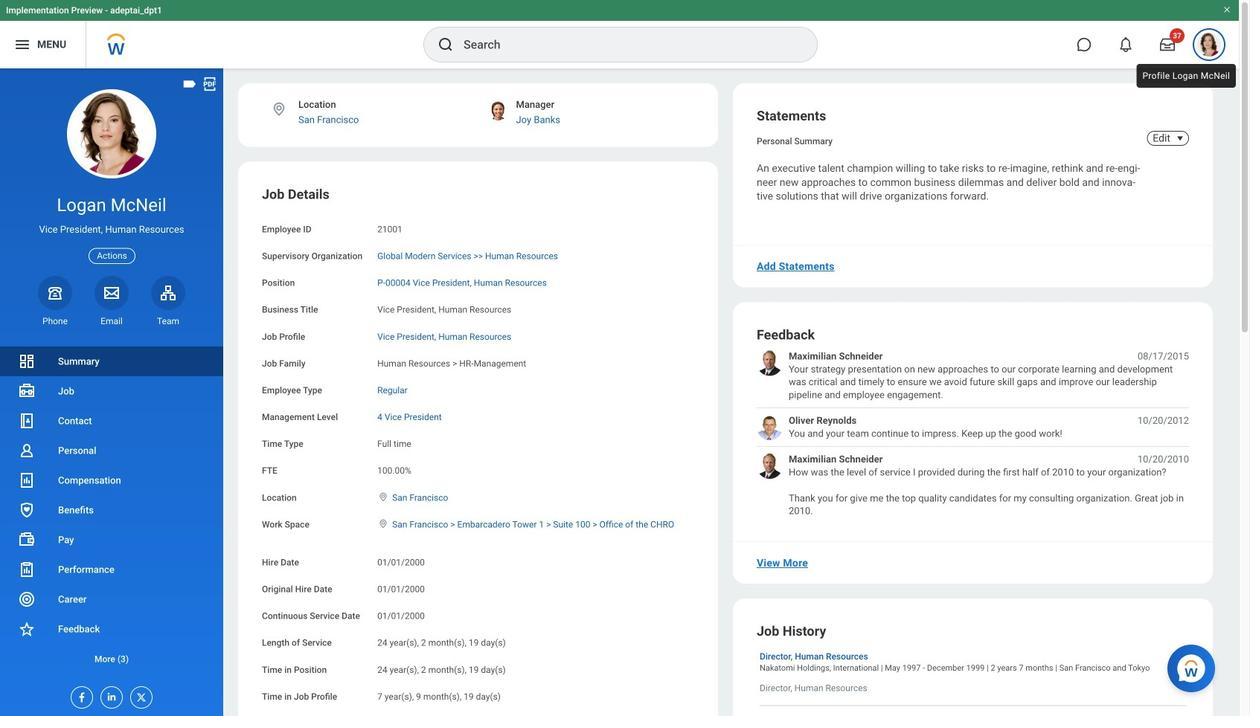 Task type: describe. For each thing, give the bounding box(es) containing it.
Search Workday  search field
[[464, 28, 787, 61]]

benefits image
[[18, 502, 36, 519]]

performance image
[[18, 561, 36, 579]]

pay image
[[18, 531, 36, 549]]

full time element
[[377, 436, 411, 450]]

2 employee's photo (maximilian schneider) image from the top
[[757, 453, 783, 479]]

notifications large image
[[1118, 37, 1133, 52]]

summary image
[[18, 353, 36, 371]]

tag image
[[182, 76, 198, 92]]

inbox large image
[[1160, 37, 1175, 52]]

job image
[[18, 382, 36, 400]]

team logan mcneil element
[[151, 315, 185, 327]]

phone logan mcneil element
[[38, 315, 72, 327]]

career image
[[18, 591, 36, 609]]

personal summary element
[[757, 133, 833, 147]]

caret down image
[[1171, 132, 1189, 144]]

close environment banner image
[[1223, 5, 1231, 14]]

feedback image
[[18, 621, 36, 638]]

personal image
[[18, 442, 36, 460]]

search image
[[437, 36, 455, 54]]

phone image
[[45, 284, 65, 302]]

1 horizontal spatial list
[[757, 350, 1189, 518]]



Task type: locate. For each thing, give the bounding box(es) containing it.
facebook image
[[71, 688, 88, 704]]

list
[[0, 347, 223, 674], [757, 350, 1189, 518]]

compensation image
[[18, 472, 36, 490]]

1 horizontal spatial location image
[[377, 519, 389, 529]]

1 vertical spatial employee's photo (maximilian schneider) image
[[757, 453, 783, 479]]

location image
[[377, 492, 389, 502]]

location image
[[271, 101, 287, 118], [377, 519, 389, 529]]

0 vertical spatial employee's photo (maximilian schneider) image
[[757, 350, 783, 376]]

contact image
[[18, 412, 36, 430]]

1 employee's photo (maximilian schneider) image from the top
[[757, 350, 783, 376]]

justify image
[[13, 36, 31, 54]]

view team image
[[159, 284, 177, 302]]

navigation pane region
[[0, 68, 223, 717]]

mail image
[[103, 284, 121, 302]]

banner
[[0, 0, 1239, 68]]

0 horizontal spatial location image
[[271, 101, 287, 118]]

view printable version (pdf) image
[[202, 76, 218, 92]]

employee's photo (oliver reynolds) image
[[757, 414, 783, 441]]

employee's photo (maximilian schneider) image
[[757, 350, 783, 376], [757, 453, 783, 479]]

1 vertical spatial location image
[[377, 519, 389, 529]]

group
[[262, 186, 694, 704]]

employee's photo (maximilian schneider) image down employee's photo (oliver reynolds)
[[757, 453, 783, 479]]

employee's photo (maximilian schneider) image up employee's photo (oliver reynolds)
[[757, 350, 783, 376]]

0 vertical spatial location image
[[271, 101, 287, 118]]

linkedin image
[[101, 688, 118, 703]]

x image
[[131, 688, 147, 704]]

email logan mcneil element
[[95, 315, 129, 327]]

tooltip
[[1134, 61, 1239, 91]]

profile logan mcneil image
[[1197, 33, 1221, 60]]

0 horizontal spatial list
[[0, 347, 223, 674]]



Task type: vqa. For each thing, say whether or not it's contained in the screenshot.
Of in The responsibilities of the HR representative include guiding employees through the appropriate on and offboarding policies, following up with current employees, assisting the HR manager with administrative tasks, and writing reports. To be successful as an HR representative, you should have excellent interpersonal and teamwork skills. Ultimately, a top-notch HR representa tive should have strong written and verbal communication, decision-making, and problem-solving skills.
no



